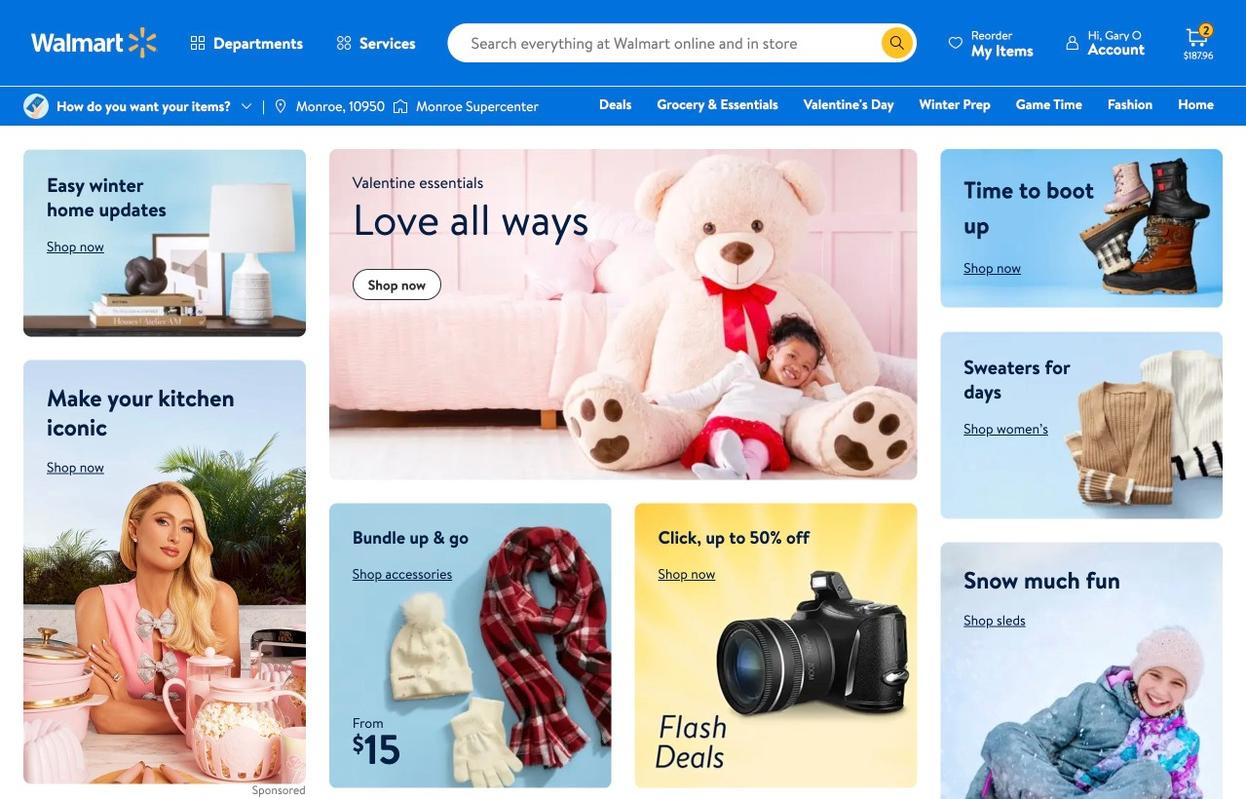 Task type: vqa. For each thing, say whether or not it's contained in the screenshot.
 icon
yes



Task type: describe. For each thing, give the bounding box(es) containing it.
from dollar 15 null group
[[329, 713, 401, 789]]

0 horizontal spatial  image
[[23, 94, 49, 119]]

clear search field text image
[[858, 35, 874, 51]]

Search search field
[[448, 23, 917, 62]]



Task type: locate. For each thing, give the bounding box(es) containing it.
 image
[[273, 98, 288, 114]]

 image
[[23, 94, 49, 119], [393, 96, 408, 116]]

1 horizontal spatial  image
[[393, 96, 408, 116]]

walmart image
[[31, 27, 158, 58]]

search icon image
[[889, 35, 905, 51]]

Walmart Site-Wide search field
[[448, 23, 917, 62]]



